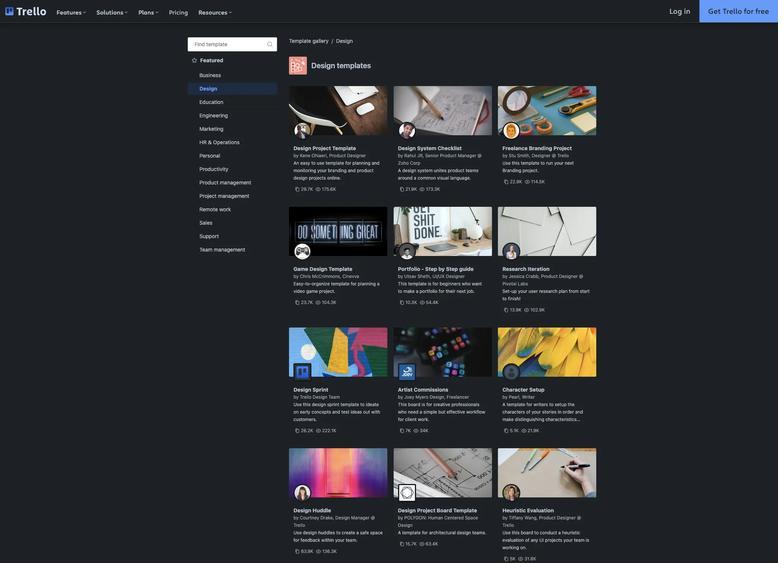 Task type: vqa. For each thing, say whether or not it's contained in the screenshot.


Task type: locate. For each thing, give the bounding box(es) containing it.
next left job. on the bottom of page
[[457, 288, 466, 294]]

education
[[200, 99, 224, 105]]

1 vertical spatial who
[[398, 409, 407, 415]]

0 vertical spatial this
[[398, 281, 407, 287]]

courtney drake, design manager @ trello image
[[294, 484, 312, 502]]

team management link
[[188, 244, 277, 256]]

team
[[200, 246, 213, 253], [329, 394, 340, 400]]

architectural
[[429, 530, 456, 535]]

system
[[417, 145, 437, 151]]

jessica
[[509, 273, 525, 279]]

this up evaluation
[[512, 530, 520, 535]]

joey myers design, freelancer image
[[398, 363, 416, 381]]

out
[[363, 409, 370, 415]]

by up zoho
[[398, 153, 403, 158]]

around
[[398, 175, 413, 181]]

branding
[[529, 145, 552, 151], [503, 168, 522, 173]]

manager inside design system checklist by rahul jr, senior product manager @ zoho corp a design system unites product teams around a common visual language.
[[458, 153, 476, 158]]

on.
[[520, 545, 527, 550]]

free
[[756, 6, 769, 16]]

team inside 'link'
[[200, 246, 213, 253]]

of inside character setup by pearl, writer a template for writers to setup the characters of your stories in order and make distinguishing characteristics obvious.
[[526, 409, 531, 415]]

1 this from the top
[[398, 281, 407, 287]]

kene
[[300, 153, 310, 158]]

make
[[404, 288, 415, 294], [503, 417, 514, 422]]

team down the support
[[200, 246, 213, 253]]

job.
[[467, 288, 475, 294]]

engineering
[[200, 112, 228, 118]]

1 vertical spatial of
[[525, 537, 530, 543]]

designer for freelance branding project
[[532, 153, 551, 158]]

a right space
[[398, 530, 401, 535]]

0 horizontal spatial make
[[404, 288, 415, 294]]

design link up education link
[[188, 83, 277, 95]]

to up out
[[360, 402, 365, 407]]

setup
[[530, 386, 545, 393]]

15.7k
[[406, 541, 417, 547]]

for left client
[[398, 417, 404, 422]]

board up 'any'
[[521, 530, 533, 535]]

0 horizontal spatial is
[[422, 402, 425, 407]]

writer
[[522, 394, 535, 400]]

0 vertical spatial next
[[565, 160, 574, 166]]

1 horizontal spatial is
[[428, 281, 432, 287]]

0 vertical spatial make
[[404, 288, 415, 294]]

0 vertical spatial who
[[462, 281, 471, 287]]

board up need
[[408, 402, 421, 407]]

your down labs
[[518, 288, 528, 294]]

make for step
[[404, 288, 415, 294]]

1 vertical spatial branding
[[503, 168, 522, 173]]

design icon image
[[289, 57, 307, 75]]

team up sprint
[[329, 394, 340, 400]]

human
[[428, 515, 443, 521]]

who up job. on the bottom of page
[[462, 281, 471, 287]]

marketing
[[200, 126, 224, 132]]

0 vertical spatial a
[[398, 168, 401, 173]]

222.1k
[[322, 428, 336, 433]]

1 vertical spatial management
[[218, 193, 250, 199]]

designer up 'plan'
[[559, 273, 578, 279]]

branding up the run
[[529, 145, 552, 151]]

team
[[574, 537, 585, 543]]

1 vertical spatial team
[[329, 394, 340, 400]]

management inside 'link'
[[214, 246, 245, 253]]

manager up the teams
[[458, 153, 476, 158]]

rahul jr, senior product manager @ zoho corp image
[[398, 122, 416, 140]]

make inside 'portfolio - step by step guide by utsav sheth, ui/ux designer this template is for beginners who want to make a portfolio for their next job.'
[[404, 288, 415, 294]]

design up concepts
[[312, 402, 326, 407]]

@ up the run
[[552, 153, 556, 158]]

by up easy- at left
[[294, 273, 299, 279]]

space
[[465, 515, 478, 521]]

your down heuristic
[[564, 537, 573, 543]]

design down polygon:
[[398, 522, 413, 528]]

use up feedback
[[294, 530, 302, 535]]

product down "iteration"
[[541, 273, 558, 279]]

in right log
[[684, 6, 691, 16]]

step left guide
[[446, 266, 458, 272]]

use inside design huddle by courtney drake, design manager @ trello use design huddles to create a safe space for feedback within your team.
[[294, 530, 302, 535]]

0 horizontal spatial who
[[398, 409, 407, 415]]

by left stu
[[503, 153, 508, 158]]

design down gallery at the top
[[312, 61, 335, 70]]

management for team management
[[214, 246, 245, 253]]

design left teams.
[[457, 530, 471, 535]]

and down sprint
[[332, 409, 340, 415]]

0 horizontal spatial board
[[408, 402, 421, 407]]

template left gallery at the top
[[289, 38, 311, 44]]

of left 'any'
[[525, 537, 530, 543]]

@ up the teams
[[478, 153, 482, 158]]

0 vertical spatial in
[[684, 6, 691, 16]]

up
[[512, 288, 517, 294]]

project. inside game design template by chris mccrimmons, cinevva easy-to-organize template for planning a video game project.
[[319, 288, 335, 294]]

&
[[208, 139, 212, 145]]

0 vertical spatial this
[[512, 160, 520, 166]]

use inside freelance branding project by stu smith, designer @ trello use this template to run your next branding project.
[[503, 160, 511, 166]]

0 vertical spatial projects
[[309, 175, 326, 181]]

1 vertical spatial this
[[398, 402, 407, 407]]

character setup by pearl, writer a template for writers to setup the characters of your stories in order and make distinguishing characteristics obvious.
[[503, 386, 583, 430]]

0 vertical spatial manager
[[458, 153, 476, 158]]

for down cinevva
[[351, 281, 357, 287]]

professionals
[[452, 402, 480, 407]]

template down sheth,
[[408, 281, 427, 287]]

0 vertical spatial branding
[[529, 145, 552, 151]]

zoho
[[398, 160, 409, 166]]

use for freelance branding project
[[503, 160, 511, 166]]

in down setup
[[558, 409, 562, 415]]

2 vertical spatial a
[[398, 530, 401, 535]]

template inside freelance branding project by stu smith, designer @ trello use this template to run your next branding project.
[[521, 160, 540, 166]]

freelance branding project by stu smith, designer @ trello use this template to run your next branding project.
[[503, 145, 574, 173]]

kene ohiaeri, product designer image
[[294, 122, 312, 140]]

design down business
[[200, 85, 218, 92]]

management down support link
[[214, 246, 245, 253]]

template inside field
[[207, 41, 228, 47]]

design up kene
[[294, 145, 311, 151]]

make up 10.3k
[[404, 288, 415, 294]]

@ inside design system checklist by rahul jr, senior product manager @ zoho corp a design system unites product teams around a common visual language.
[[478, 153, 482, 158]]

design project template by kene ohiaeri, product designer an easy to use template for planning and monitoring your branding and product design projects online.
[[294, 145, 380, 181]]

your right the run
[[554, 160, 564, 166]]

1 horizontal spatial team
[[329, 394, 340, 400]]

10.3k
[[406, 300, 417, 305]]

template up branding
[[326, 160, 344, 166]]

to left "create"
[[336, 530, 341, 535]]

design up rahul
[[398, 145, 416, 151]]

engineering link
[[188, 110, 277, 121]]

by inside research iteration by jessica crabb, product designer @ pivotal labs set-up your user research plan from start to finish!
[[503, 273, 508, 279]]

designer inside the heuristic evaluation by tiffany wang, product designer @ trello use this board to conduct a heuristic evaluation of any ui projects your team is working on.
[[557, 515, 576, 521]]

a inside 'portfolio - step by step guide by utsav sheth, ui/ux designer this template is for beginners who want to make a portfolio for their next job.'
[[416, 288, 419, 294]]

create
[[342, 530, 355, 535]]

teams
[[466, 168, 479, 173]]

and
[[372, 160, 380, 166], [348, 168, 356, 173], [332, 409, 340, 415], [575, 409, 583, 415]]

design project board template by polygon: human centered space design a template for architectural design teams.
[[398, 507, 487, 535]]

1 vertical spatial project.
[[319, 288, 335, 294]]

0 horizontal spatial team
[[200, 246, 213, 253]]

research iteration by jessica crabb, product designer @ pivotal labs set-up your user research plan from start to finish!
[[503, 266, 590, 301]]

design link right gallery at the top
[[336, 38, 353, 44]]

0 vertical spatial of
[[526, 409, 531, 415]]

template inside design project template by kene ohiaeri, product designer an easy to use template for planning and monitoring your branding and product design projects online.
[[326, 160, 344, 166]]

for inside design project board template by polygon: human centered space design a template for architectural design teams.
[[422, 530, 428, 535]]

make up the obvious.
[[503, 417, 514, 422]]

1 vertical spatial projects
[[545, 537, 562, 543]]

is inside artist commissions by joey myers design, freelancer this board is for creative professionals who need a simple but effective workflow for client work.
[[422, 402, 425, 407]]

a inside artist commissions by joey myers design, freelancer this board is for creative professionals who need a simple but effective workflow for client work.
[[420, 409, 422, 415]]

template down cinevva
[[331, 281, 350, 287]]

by left courtney
[[294, 515, 299, 521]]

of up distinguishing
[[526, 409, 531, 415]]

your down "create"
[[335, 537, 345, 543]]

pricing link
[[164, 0, 193, 22]]

jessica crabb, product designer @ pivotal labs image
[[503, 243, 521, 260]]

by inside 'design sprint by trello design team use this design sprint template to ideate on early concepts and test ideas out with customers.'
[[294, 394, 299, 400]]

project inside design project template by kene ohiaeri, product designer an easy to use template for planning and monitoring your branding and product design projects online.
[[313, 145, 331, 151]]

designer up the beginners
[[446, 273, 465, 279]]

54.4k
[[426, 300, 439, 305]]

product right branding
[[357, 168, 374, 173]]

design up courtney
[[294, 507, 311, 513]]

@ inside design huddle by courtney drake, design manager @ trello use design huddles to create a safe space for feedback within your team.
[[371, 515, 375, 521]]

work.
[[418, 417, 430, 422]]

manager inside design huddle by courtney drake, design manager @ trello use design huddles to create a safe space for feedback within your team.
[[351, 515, 370, 521]]

designer up heuristic
[[557, 515, 576, 521]]

trello inside freelance branding project by stu smith, designer @ trello use this template to run your next branding project.
[[557, 153, 569, 158]]

to left use
[[311, 160, 316, 166]]

featured link
[[188, 54, 277, 66]]

1 vertical spatial design link
[[188, 83, 277, 95]]

design inside 'design sprint by trello design team use this design sprint template to ideate on early concepts and test ideas out with customers.'
[[312, 402, 326, 407]]

0 vertical spatial planning
[[353, 160, 371, 166]]

1 horizontal spatial projects
[[545, 537, 562, 543]]

design templates
[[312, 61, 371, 70]]

by
[[294, 153, 299, 158], [398, 153, 403, 158], [503, 153, 508, 158], [439, 266, 445, 272], [294, 273, 299, 279], [398, 273, 403, 279], [503, 273, 508, 279], [294, 394, 299, 400], [398, 394, 403, 400], [503, 394, 508, 400], [294, 515, 299, 521], [398, 515, 403, 521], [503, 515, 508, 521]]

by left utsav on the right top of page
[[398, 273, 403, 279]]

customers.
[[294, 417, 317, 422]]

solutions
[[97, 8, 124, 16]]

@ for design huddle
[[371, 515, 375, 521]]

template up space
[[453, 507, 477, 513]]

0 horizontal spatial projects
[[309, 175, 326, 181]]

1 horizontal spatial board
[[521, 530, 533, 535]]

2 horizontal spatial is
[[586, 537, 590, 543]]

is inside 'portfolio - step by step guide by utsav sheth, ui/ux designer this template is for beginners who want to make a portfolio for their next job.'
[[428, 281, 432, 287]]

template down pearl,
[[507, 402, 525, 407]]

project inside freelance branding project by stu smith, designer @ trello use this template to run your next branding project.
[[554, 145, 572, 151]]

of
[[526, 409, 531, 415], [525, 537, 530, 543]]

0 horizontal spatial product
[[357, 168, 374, 173]]

creative
[[434, 402, 450, 407]]

make for by
[[503, 417, 514, 422]]

designer right ohiaeri, at the top left of the page
[[347, 153, 366, 158]]

finish!
[[508, 296, 521, 301]]

175.6k
[[322, 186, 336, 192]]

1 step from the left
[[425, 266, 437, 272]]

projects down conduct
[[545, 537, 562, 543]]

trello for freelance branding project
[[557, 153, 569, 158]]

product down checklist on the top right
[[440, 153, 457, 158]]

by inside design project template by kene ohiaeri, product designer an easy to use template for planning and monitoring your branding and product design projects online.
[[294, 153, 299, 158]]

0 vertical spatial project.
[[523, 168, 539, 173]]

this inside the heuristic evaluation by tiffany wang, product designer @ trello use this board to conduct a heuristic evaluation of any ui projects your team is working on.
[[512, 530, 520, 535]]

designer inside freelance branding project by stu smith, designer @ trello use this template to run your next branding project.
[[532, 153, 551, 158]]

utsav
[[404, 273, 417, 279]]

heuristic
[[562, 530, 580, 535]]

by up pivotal
[[503, 273, 508, 279]]

for up 63.4k
[[422, 530, 428, 535]]

by up the on
[[294, 394, 299, 400]]

designer for research iteration
[[559, 273, 578, 279]]

for down writer
[[527, 402, 533, 407]]

template down smith, on the top right of page
[[521, 160, 540, 166]]

commissions
[[414, 386, 449, 393]]

1 horizontal spatial next
[[565, 160, 574, 166]]

by inside the heuristic evaluation by tiffany wang, product designer @ trello use this board to conduct a heuristic evaluation of any ui projects your team is working on.
[[503, 515, 508, 521]]

by inside design project board template by polygon: human centered space design a template for architectural design teams.
[[398, 515, 403, 521]]

product up branding
[[329, 153, 346, 158]]

by inside design system checklist by rahul jr, senior product manager @ zoho corp a design system unites product teams around a common visual language.
[[398, 153, 403, 158]]

1 horizontal spatial product
[[448, 168, 465, 173]]

1 vertical spatial 21.9k
[[528, 428, 539, 433]]

make inside character setup by pearl, writer a template for writers to setup the characters of your stories in order and make distinguishing characteristics obvious.
[[503, 417, 514, 422]]

polygon: human centered space design image
[[398, 484, 416, 502]]

1 vertical spatial a
[[503, 402, 506, 407]]

1 horizontal spatial make
[[503, 417, 514, 422]]

2 product from the left
[[448, 168, 465, 173]]

to left the run
[[541, 160, 545, 166]]

template up test
[[341, 402, 359, 407]]

0 horizontal spatial step
[[425, 266, 437, 272]]

0 horizontal spatial manager
[[351, 515, 370, 521]]

@ up start
[[579, 273, 583, 279]]

0 horizontal spatial next
[[457, 288, 466, 294]]

to down set-
[[503, 296, 507, 301]]

0 vertical spatial team
[[200, 246, 213, 253]]

1 product from the left
[[357, 168, 374, 173]]

your inside character setup by pearl, writer a template for writers to setup the characters of your stories in order and make distinguishing characteristics obvious.
[[532, 409, 541, 415]]

designer inside design project template by kene ohiaeri, product designer an easy to use template for planning and monitoring your branding and product design projects online.
[[347, 153, 366, 158]]

1 horizontal spatial in
[[684, 6, 691, 16]]

character
[[503, 386, 528, 393]]

organize
[[312, 281, 330, 287]]

0 vertical spatial management
[[220, 179, 252, 186]]

for left their
[[439, 288, 445, 294]]

to
[[311, 160, 316, 166], [541, 160, 545, 166], [398, 288, 402, 294], [503, 296, 507, 301], [360, 402, 365, 407], [549, 402, 554, 407], [336, 530, 341, 535], [535, 530, 539, 535]]

design inside 'link'
[[200, 85, 218, 92]]

design right gallery at the top
[[336, 38, 353, 44]]

1 vertical spatial board
[[521, 530, 533, 535]]

1 horizontal spatial step
[[446, 266, 458, 272]]

1 horizontal spatial manager
[[458, 153, 476, 158]]

characters
[[503, 409, 525, 415]]

sales link
[[188, 217, 277, 229]]

by left polygon:
[[398, 515, 403, 521]]

design inside design huddle by courtney drake, design manager @ trello use design huddles to create a safe space for feedback within your team.
[[303, 530, 317, 535]]

in
[[684, 6, 691, 16], [558, 409, 562, 415]]

template up 15.7k
[[402, 530, 421, 535]]

your inside research iteration by jessica crabb, product designer @ pivotal labs set-up your user research plan from start to finish!
[[518, 288, 528, 294]]

0 horizontal spatial project.
[[319, 288, 335, 294]]

1 horizontal spatial who
[[462, 281, 471, 287]]

on
[[294, 409, 299, 415]]

product up language.
[[448, 168, 465, 173]]

visual
[[437, 175, 449, 181]]

template up branding
[[332, 145, 356, 151]]

22.9k
[[510, 179, 522, 184]]

use inside the heuristic evaluation by tiffany wang, product designer @ trello use this board to conduct a heuristic evaluation of any ui projects your team is working on.
[[503, 530, 511, 535]]

step right -
[[425, 266, 437, 272]]

trello image
[[5, 7, 46, 15], [5, 7, 46, 15]]

utsav sheth, ui/ux designer image
[[398, 243, 416, 260]]

portfolio
[[420, 288, 438, 294]]

1 vertical spatial planning
[[358, 281, 376, 287]]

by left tiffany
[[503, 515, 508, 521]]

by left pearl,
[[503, 394, 508, 400]]

@ inside research iteration by jessica crabb, product designer @ pivotal labs set-up your user research plan from start to finish!
[[579, 273, 583, 279]]

product management
[[200, 179, 252, 186]]

product down evaluation
[[539, 515, 556, 521]]

1 horizontal spatial design link
[[336, 38, 353, 44]]

courtney
[[300, 515, 319, 521]]

evaluation
[[503, 537, 524, 543]]

0 horizontal spatial in
[[558, 409, 562, 415]]

design inside design system checklist by rahul jr, senior product manager @ zoho corp a design system unites product teams around a common visual language.
[[402, 168, 416, 173]]

1 vertical spatial manager
[[351, 515, 370, 521]]

pearl, writer image
[[503, 363, 521, 381]]

is down myers
[[422, 402, 425, 407]]

2 vertical spatial this
[[512, 530, 520, 535]]

tiffany
[[509, 515, 523, 521]]

who left need
[[398, 409, 407, 415]]

1 vertical spatial this
[[303, 402, 311, 407]]

is up "portfolio"
[[428, 281, 432, 287]]

branding up 22.9k on the right top
[[503, 168, 522, 173]]

0 vertical spatial board
[[408, 402, 421, 407]]

to inside design project template by kene ohiaeri, product designer an easy to use template for planning and monitoring your branding and product design projects online.
[[311, 160, 316, 166]]

this up early
[[303, 402, 311, 407]]

1 horizontal spatial 21.9k
[[528, 428, 539, 433]]

sales
[[200, 219, 213, 226]]

designer inside research iteration by jessica crabb, product designer @ pivotal labs set-up your user research plan from start to finish!
[[559, 273, 578, 279]]

1 vertical spatial in
[[558, 409, 562, 415]]

designer
[[347, 153, 366, 158], [532, 153, 551, 158], [446, 273, 465, 279], [559, 273, 578, 279], [557, 515, 576, 521]]

want
[[472, 281, 482, 287]]

0 vertical spatial 21.9k
[[406, 186, 417, 192]]

client
[[405, 417, 417, 422]]

template gallery
[[289, 38, 329, 44]]

log in link
[[661, 0, 700, 22]]

@ inside the heuristic evaluation by tiffany wang, product designer @ trello use this board to conduct a heuristic evaluation of any ui projects your team is working on.
[[577, 515, 581, 521]]

to up stories
[[549, 402, 554, 407]]

2 vertical spatial is
[[586, 537, 590, 543]]

2 vertical spatial management
[[214, 246, 245, 253]]

your inside freelance branding project by stu smith, designer @ trello use this template to run your next branding project.
[[554, 160, 564, 166]]

a
[[414, 175, 417, 181], [377, 281, 380, 287], [416, 288, 419, 294], [420, 409, 422, 415], [356, 530, 359, 535], [559, 530, 561, 535]]

designer up the run
[[532, 153, 551, 158]]

1 vertical spatial make
[[503, 417, 514, 422]]

remote
[[200, 206, 218, 212]]

by left joey
[[398, 394, 403, 400]]

ui/ux
[[433, 273, 445, 279]]

use for design huddle
[[294, 530, 302, 535]]

projects inside design project template by kene ohiaeri, product designer an easy to use template for planning and monitoring your branding and product design projects online.
[[309, 175, 326, 181]]

0 vertical spatial is
[[428, 281, 432, 287]]

2 this from the top
[[398, 402, 407, 407]]

0 horizontal spatial branding
[[503, 168, 522, 173]]

1 vertical spatial is
[[422, 402, 425, 407]]

0 horizontal spatial 21.9k
[[406, 186, 417, 192]]

@ up space
[[371, 515, 375, 521]]

a inside design project board template by polygon: human centered space design a template for architectural design teams.
[[398, 530, 401, 535]]

design down monitoring
[[294, 175, 308, 181]]

21.9k down distinguishing
[[528, 428, 539, 433]]

@ inside freelance branding project by stu smith, designer @ trello use this template to run your next branding project.
[[552, 153, 556, 158]]

effective
[[447, 409, 465, 415]]

design up feedback
[[303, 530, 317, 535]]

your down writers
[[532, 409, 541, 415]]

management down product management link at the left of the page
[[218, 193, 250, 199]]

1 horizontal spatial project.
[[523, 168, 539, 173]]

next right the run
[[565, 160, 574, 166]]

@ for research iteration
[[579, 273, 583, 279]]

remote work
[[200, 206, 231, 212]]

chris mccrimmons, cinevva image
[[294, 243, 312, 260]]

1 vertical spatial next
[[457, 288, 466, 294]]



Task type: describe. For each thing, give the bounding box(es) containing it.
to inside character setup by pearl, writer a template for writers to setup the characters of your stories in order and make distinguishing characteristics obvious.
[[549, 402, 554, 407]]

trello for heuristic evaluation
[[503, 522, 514, 528]]

iteration
[[528, 266, 550, 272]]

product inside the heuristic evaluation by tiffany wang, product designer @ trello use this board to conduct a heuristic evaluation of any ui projects your team is working on.
[[539, 515, 556, 521]]

board inside artist commissions by joey myers design, freelancer this board is for creative professionals who need a simple but effective workflow for client work.
[[408, 402, 421, 407]]

project inside design project board template by polygon: human centered space design a template for architectural design teams.
[[417, 507, 436, 513]]

business
[[200, 72, 221, 78]]

1 horizontal spatial branding
[[529, 145, 552, 151]]

but
[[439, 409, 446, 415]]

easy
[[300, 160, 310, 166]]

in inside character setup by pearl, writer a template for writers to setup the characters of your stories in order and make distinguishing characteristics obvious.
[[558, 409, 562, 415]]

templates
[[337, 61, 371, 70]]

design right the drake,
[[335, 515, 350, 521]]

board
[[437, 507, 452, 513]]

within
[[322, 537, 334, 543]]

design down trello design team icon at the bottom left
[[294, 386, 311, 393]]

next inside 'portfolio - step by step guide by utsav sheth, ui/ux designer this template is for beginners who want to make a portfolio for their next job.'
[[457, 288, 466, 294]]

set-
[[503, 288, 512, 294]]

-
[[422, 266, 424, 272]]

is inside the heuristic evaluation by tiffany wang, product designer @ trello use this board to conduct a heuristic evaluation of any ui projects your team is working on.
[[586, 537, 590, 543]]

design inside design project board template by polygon: human centered space design a template for architectural design teams.
[[457, 530, 471, 535]]

from
[[569, 288, 579, 294]]

jr,
[[417, 153, 424, 158]]

monitoring
[[294, 168, 316, 173]]

run
[[546, 160, 553, 166]]

your inside the heuristic evaluation by tiffany wang, product designer @ trello use this board to conduct a heuristic evaluation of any ui projects your team is working on.
[[564, 537, 573, 543]]

for inside game design template by chris mccrimmons, cinevva easy-to-organize template for planning a video game project.
[[351, 281, 357, 287]]

ui
[[540, 537, 544, 543]]

this for freelance
[[512, 160, 520, 166]]

by inside design huddle by courtney drake, design manager @ trello use design huddles to create a safe space for feedback within your team.
[[294, 515, 299, 521]]

branding
[[328, 168, 347, 173]]

design up polygon:
[[398, 507, 416, 513]]

by inside freelance branding project by stu smith, designer @ trello use this template to run your next branding project.
[[503, 153, 508, 158]]

product inside research iteration by jessica crabb, product designer @ pivotal labs set-up your user research plan from start to finish!
[[541, 273, 558, 279]]

sheth,
[[418, 273, 431, 279]]

by inside character setup by pearl, writer a template for writers to setup the characters of your stories in order and make distinguishing characteristics obvious.
[[503, 394, 508, 400]]

management for project management
[[218, 193, 250, 199]]

portfolio - step by step guide by utsav sheth, ui/ux designer this template is for beginners who want to make a portfolio for their next job.
[[398, 266, 482, 294]]

@ for freelance branding project
[[552, 153, 556, 158]]

support
[[200, 233, 219, 239]]

need
[[408, 409, 419, 415]]

design inside design system checklist by rahul jr, senior product manager @ zoho corp a design system unites product teams around a common visual language.
[[398, 145, 416, 151]]

template inside 'portfolio - step by step guide by utsav sheth, ui/ux designer this template is for beginners who want to make a portfolio for their next job.'
[[408, 281, 427, 287]]

hr & operations link
[[188, 136, 277, 148]]

designer inside 'portfolio - step by step guide by utsav sheth, ui/ux designer this template is for beginners who want to make a portfolio for their next job.'
[[446, 273, 465, 279]]

next inside freelance branding project by stu smith, designer @ trello use this template to run your next branding project.
[[565, 160, 574, 166]]

for left free
[[744, 6, 754, 16]]

design inside design project template by kene ohiaeri, product designer an easy to use template for planning and monitoring your branding and product design projects online.
[[294, 145, 311, 151]]

remote work link
[[188, 203, 277, 215]]

and left zoho
[[372, 160, 380, 166]]

planning inside design project template by kene ohiaeri, product designer an easy to use template for planning and monitoring your branding and product design projects online.
[[353, 160, 371, 166]]

pivotal
[[503, 281, 517, 287]]

rahul
[[404, 153, 416, 158]]

guide
[[459, 266, 474, 272]]

research
[[503, 266, 527, 272]]

to inside 'design sprint by trello design team use this design sprint template to ideate on early concepts and test ideas out with customers.'
[[360, 402, 365, 407]]

136.3k
[[322, 548, 337, 554]]

of inside the heuristic evaluation by tiffany wang, product designer @ trello use this board to conduct a heuristic evaluation of any ui projects your team is working on.
[[525, 537, 530, 543]]

Find template field
[[188, 37, 277, 51]]

board inside the heuristic evaluation by tiffany wang, product designer @ trello use this board to conduct a heuristic evaluation of any ui projects your team is working on.
[[521, 530, 533, 535]]

product down productivity
[[200, 179, 219, 186]]

get trello for free link
[[700, 0, 778, 22]]

characteristics
[[546, 417, 577, 422]]

template inside 'design sprint by trello design team use this design sprint template to ideate on early concepts and test ideas out with customers.'
[[341, 402, 359, 407]]

common
[[418, 175, 436, 181]]

by up the ui/ux
[[439, 266, 445, 272]]

114.5k
[[531, 179, 545, 184]]

stu
[[509, 153, 516, 158]]

a inside design huddle by courtney drake, design manager @ trello use design huddles to create a safe space for feedback within your team.
[[356, 530, 359, 535]]

design down sprint
[[313, 394, 327, 400]]

26.2k
[[301, 428, 313, 433]]

use for heuristic evaluation
[[503, 530, 511, 535]]

design,
[[430, 394, 446, 400]]

a inside design system checklist by rahul jr, senior product manager @ zoho corp a design system unites product teams around a common visual language.
[[414, 175, 417, 181]]

product inside design project template by kene ohiaeri, product designer an easy to use template for planning and monitoring your branding and product design projects online.
[[329, 153, 346, 158]]

pearl,
[[509, 394, 521, 400]]

for inside character setup by pearl, writer a template for writers to setup the characters of your stories in order and make distinguishing characteristics obvious.
[[527, 402, 533, 407]]

tiffany wang, product designer @ trello image
[[503, 484, 521, 502]]

who inside 'portfolio - step by step guide by utsav sheth, ui/ux designer this template is for beginners who want to make a portfolio for their next job.'
[[462, 281, 471, 287]]

template inside game design template by chris mccrimmons, cinevva easy-to-organize template for planning a video game project.
[[329, 266, 353, 272]]

sprint
[[327, 402, 339, 407]]

29.7k
[[301, 186, 313, 192]]

to inside design huddle by courtney drake, design manager @ trello use design huddles to create a safe space for feedback within your team.
[[336, 530, 341, 535]]

heuristic evaluation by tiffany wang, product designer @ trello use this board to conduct a heuristic evaluation of any ui projects your team is working on.
[[503, 507, 590, 550]]

a inside the heuristic evaluation by tiffany wang, product designer @ trello use this board to conduct a heuristic evaluation of any ui projects your team is working on.
[[559, 530, 561, 535]]

conduct
[[540, 530, 557, 535]]

and inside character setup by pearl, writer a template for writers to setup the characters of your stories in order and make distinguishing characteristics obvious.
[[575, 409, 583, 415]]

get
[[709, 6, 721, 16]]

senior
[[425, 153, 439, 158]]

a inside game design template by chris mccrimmons, cinevva easy-to-organize template for planning a video game project.
[[377, 281, 380, 287]]

beginners
[[440, 281, 461, 287]]

personal link
[[188, 150, 277, 162]]

trello design team image
[[294, 363, 312, 381]]

easy-
[[294, 281, 305, 287]]

project management link
[[188, 190, 277, 202]]

project. inside freelance branding project by stu smith, designer @ trello use this template to run your next branding project.
[[523, 168, 539, 173]]

plan
[[559, 288, 568, 294]]

template inside game design template by chris mccrimmons, cinevva easy-to-organize template for planning a video game project.
[[331, 281, 350, 287]]

management for product management
[[220, 179, 252, 186]]

for inside design project template by kene ohiaeri, product designer an easy to use template for planning and monitoring your branding and product design projects online.
[[346, 160, 351, 166]]

this for heuristic
[[512, 530, 520, 535]]

23.7k
[[301, 300, 313, 305]]

order
[[563, 409, 574, 415]]

a inside design system checklist by rahul jr, senior product manager @ zoho corp a design system unites product teams around a common visual language.
[[398, 168, 401, 173]]

workflow
[[466, 409, 485, 415]]

to inside research iteration by jessica crabb, product designer @ pivotal labs set-up your user research plan from start to finish!
[[503, 296, 507, 301]]

projects inside the heuristic evaluation by tiffany wang, product designer @ trello use this board to conduct a heuristic evaluation of any ui projects your team is working on.
[[545, 537, 562, 543]]

support link
[[188, 230, 277, 242]]

concepts
[[312, 409, 331, 415]]

use inside 'design sprint by trello design team use this design sprint template to ideate on early concepts and test ideas out with customers.'
[[294, 402, 302, 407]]

featured
[[200, 57, 224, 63]]

features button
[[51, 0, 91, 22]]

writers
[[534, 402, 548, 407]]

planning inside game design template by chris mccrimmons, cinevva easy-to-organize template for planning a video game project.
[[358, 281, 376, 287]]

pricing
[[169, 8, 188, 16]]

to inside the heuristic evaluation by tiffany wang, product designer @ trello use this board to conduct a heuristic evaluation of any ui projects your team is working on.
[[535, 530, 539, 535]]

use
[[317, 160, 324, 166]]

video
[[294, 288, 305, 294]]

product inside design system checklist by rahul jr, senior product manager @ zoho corp a design system unites product teams around a common visual language.
[[448, 168, 465, 173]]

0 vertical spatial design link
[[336, 38, 353, 44]]

by inside artist commissions by joey myers design, freelancer this board is for creative professionals who need a simple but effective workflow for client work.
[[398, 394, 403, 400]]

business link
[[188, 69, 277, 81]]

to inside 'portfolio - step by step guide by utsav sheth, ui/ux designer this template is for beginners who want to make a portfolio for their next job.'
[[398, 288, 402, 294]]

project management
[[200, 193, 250, 199]]

space
[[370, 530, 383, 535]]

13.9k
[[510, 307, 522, 313]]

for inside design huddle by courtney drake, design manager @ trello use design huddles to create a safe space for feedback within your team.
[[294, 537, 299, 543]]

game
[[294, 266, 308, 272]]

get trello for free
[[709, 6, 769, 16]]

checklist
[[438, 145, 462, 151]]

this inside 'design sprint by trello design team use this design sprint template to ideate on early concepts and test ideas out with customers.'
[[303, 402, 311, 407]]

and inside 'design sprint by trello design team use this design sprint template to ideate on early concepts and test ideas out with customers.'
[[332, 409, 340, 415]]

for up the simple
[[427, 402, 432, 407]]

huddle
[[313, 507, 331, 513]]

any
[[531, 537, 538, 543]]

team inside 'design sprint by trello design team use this design sprint template to ideate on early concepts and test ideas out with customers.'
[[329, 394, 340, 400]]

wang,
[[525, 515, 538, 521]]

centered
[[445, 515, 464, 521]]

your inside design project template by kene ohiaeri, product designer an easy to use template for planning and monitoring your branding and product design projects online.
[[317, 168, 327, 173]]

by inside game design template by chris mccrimmons, cinevva easy-to-organize template for planning a video game project.
[[294, 273, 299, 279]]

0 horizontal spatial design link
[[188, 83, 277, 95]]

2 step from the left
[[446, 266, 458, 272]]

hr
[[200, 139, 207, 145]]

ohiaeri,
[[312, 153, 328, 158]]

83.9k
[[301, 548, 314, 554]]

to inside freelance branding project by stu smith, designer @ trello use this template to run your next branding project.
[[541, 160, 545, 166]]

ideate
[[366, 402, 379, 407]]

this inside 'portfolio - step by step guide by utsav sheth, ui/ux designer this template is for beginners who want to make a portfolio for their next job.'
[[398, 281, 407, 287]]

template inside design project template by kene ohiaeri, product designer an easy to use template for planning and monitoring your branding and product design projects online.
[[332, 145, 356, 151]]

a inside character setup by pearl, writer a template for writers to setup the characters of your stories in order and make distinguishing characteristics obvious.
[[503, 402, 506, 407]]

personal
[[200, 152, 220, 159]]

and right branding
[[348, 168, 356, 173]]

design inside design project template by kene ohiaeri, product designer an easy to use template for planning and monitoring your branding and product design projects online.
[[294, 175, 308, 181]]

trello for design huddle
[[294, 522, 305, 528]]

team.
[[346, 537, 358, 543]]

designer for heuristic evaluation
[[557, 515, 576, 521]]

distinguishing
[[515, 417, 545, 422]]

your inside design huddle by courtney drake, design manager @ trello use design huddles to create a safe space for feedback within your team.
[[335, 537, 345, 543]]

design inside game design template by chris mccrimmons, cinevva easy-to-organize template for planning a video game project.
[[310, 266, 327, 272]]

this inside artist commissions by joey myers design, freelancer this board is for creative professionals who need a simple but effective workflow for client work.
[[398, 402, 407, 407]]

template inside design project board template by polygon: human centered space design a template for architectural design teams.
[[453, 507, 477, 513]]

trello inside 'design sprint by trello design team use this design sprint template to ideate on early concepts and test ideas out with customers.'
[[300, 394, 312, 400]]

template inside character setup by pearl, writer a template for writers to setup the characters of your stories in order and make distinguishing characteristics obvious.
[[507, 402, 525, 407]]

@ for heuristic evaluation
[[577, 515, 581, 521]]

template inside design project board template by polygon: human centered space design a template for architectural design teams.
[[402, 530, 421, 535]]

product inside design project template by kene ohiaeri, product designer an easy to use template for planning and monitoring your branding and product design projects online.
[[357, 168, 374, 173]]

product inside design system checklist by rahul jr, senior product manager @ zoho corp a design system unites product teams around a common visual language.
[[440, 153, 457, 158]]

operations
[[213, 139, 240, 145]]

their
[[446, 288, 456, 294]]

who inside artist commissions by joey myers design, freelancer this board is for creative professionals who need a simple but effective workflow for client work.
[[398, 409, 407, 415]]

polygon:
[[404, 515, 427, 521]]

stu smith, designer @ trello image
[[503, 122, 521, 140]]

for down the ui/ux
[[433, 281, 439, 287]]

work
[[220, 206, 231, 212]]

language.
[[451, 175, 471, 181]]

feedback
[[301, 537, 320, 543]]



